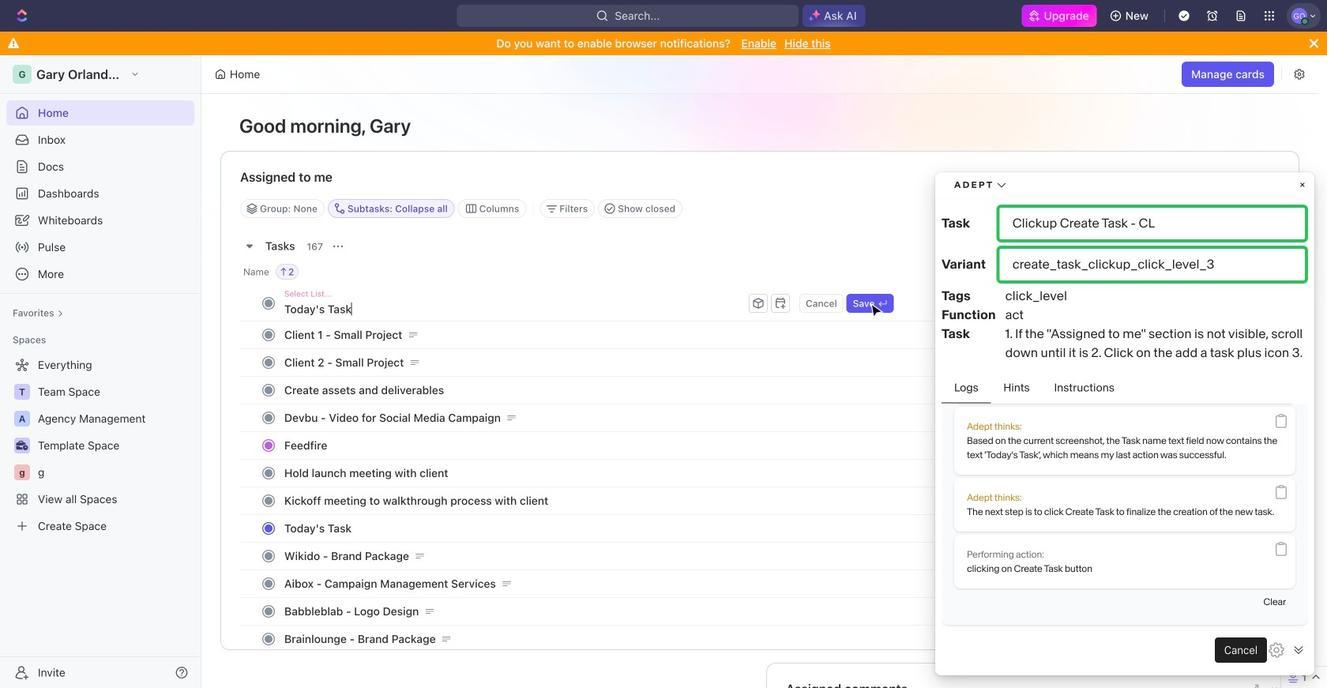 Task type: describe. For each thing, give the bounding box(es) containing it.
agency management, , element
[[14, 411, 30, 427]]

business time image
[[16, 441, 28, 450]]

Task name or type '/' for commands text field
[[284, 296, 746, 322]]

Search tasks... text field
[[1056, 197, 1214, 220]]

gary orlando's workspace, , element
[[13, 65, 32, 84]]

g, , element
[[14, 465, 30, 480]]

team space, , element
[[14, 384, 30, 400]]



Task type: vqa. For each thing, say whether or not it's contained in the screenshot.
Agency Management, , 'element'
yes



Task type: locate. For each thing, give the bounding box(es) containing it.
sidebar navigation
[[0, 55, 205, 688]]

tree
[[6, 352, 194, 539]]

tree inside sidebar navigation
[[6, 352, 194, 539]]



